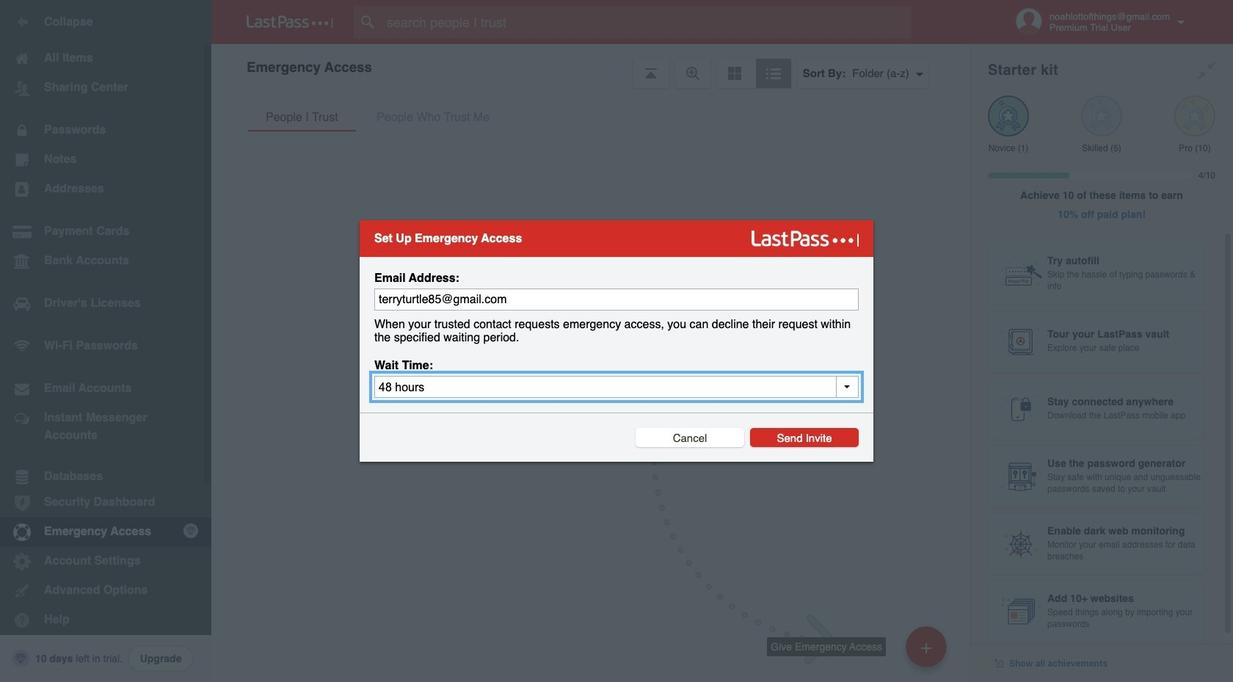 Task type: vqa. For each thing, say whether or not it's contained in the screenshot.
text field
yes



Task type: describe. For each thing, give the bounding box(es) containing it.
main navigation navigation
[[0, 0, 211, 682]]

vault options navigation
[[211, 44, 971, 88]]



Task type: locate. For each thing, give the bounding box(es) containing it.
lastpass image
[[247, 15, 333, 29]]

search people I trust text field
[[354, 6, 941, 38]]

dialog
[[360, 220, 874, 462]]

new item navigation
[[651, 459, 971, 682]]

None text field
[[374, 289, 859, 311]]

Search search field
[[354, 6, 941, 38]]



